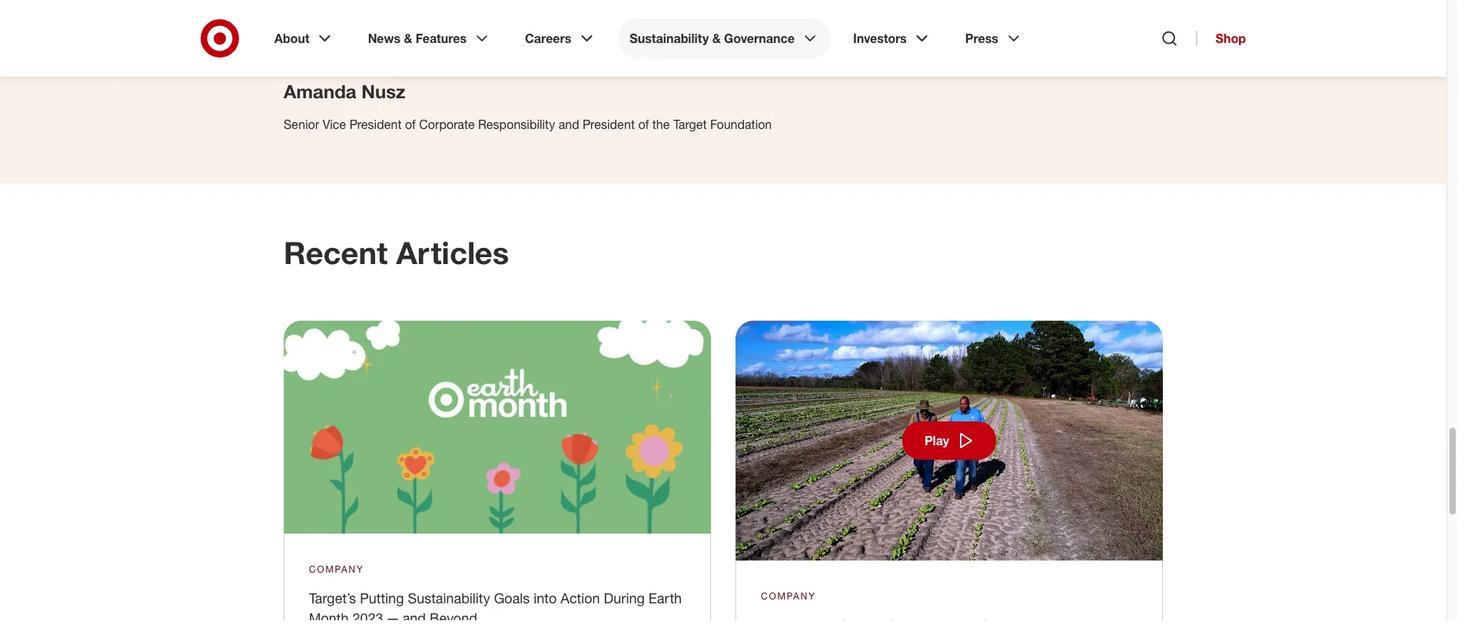 Task type: describe. For each thing, give the bounding box(es) containing it.
communities
[[594, 32, 700, 54]]

only
[[1076, 0, 1110, 8]]

our down the know
[[933, 9, 960, 31]]

1 horizontal spatial company link
[[761, 590, 816, 604]]

our up news
[[359, 0, 386, 8]]

1 horizontal spatial sustainability
[[630, 31, 709, 46]]

1 horizontal spatial of
[[638, 117, 649, 132]]

corporate
[[419, 117, 475, 132]]

play button
[[903, 422, 996, 460]]

2 we from the left
[[927, 0, 953, 8]]

we want our guests to turn to target first when they think about sustainability. we know that the only way to make that possible is by putting both people and the planet at the center of our efforts, as we co-create with our guests, our partners and the communities we serve.
[[284, 0, 1160, 54]]

amanda nusz
[[284, 80, 406, 102]]

careers
[[525, 31, 572, 46]]

into
[[534, 591, 557, 607]]

news
[[368, 31, 401, 46]]

make
[[305, 9, 350, 31]]

0 horizontal spatial to
[[284, 9, 300, 31]]

planet
[[746, 9, 797, 31]]

putting
[[360, 591, 404, 607]]

target's putting sustainability goals into action during earth month 2023 — and beyond link
[[309, 591, 682, 622]]

turn
[[473, 0, 506, 8]]

sustainability inside the target's putting sustainability goals into action during earth month 2023 — and beyond
[[408, 591, 490, 607]]

governance
[[724, 31, 795, 46]]

amanda
[[284, 80, 356, 102]]

is
[[467, 9, 480, 31]]

news & features
[[368, 31, 467, 46]]

and inside the target's putting sustainability goals into action during earth month 2023 — and beyond
[[403, 611, 426, 622]]

press link
[[955, 18, 1034, 58]]

0 vertical spatial that
[[1007, 0, 1039, 8]]

sustainability & governance link
[[619, 18, 830, 58]]

0 horizontal spatial company link
[[309, 563, 364, 577]]

about
[[760, 0, 807, 8]]

target's putting sustainability goals into action during earth month 2023 — and beyond
[[309, 591, 682, 622]]

1 vertical spatial that
[[355, 9, 387, 31]]

they
[[674, 0, 709, 8]]

earth
[[649, 591, 682, 607]]

and right 'responsibility'
[[559, 117, 579, 132]]

guests
[[392, 0, 447, 8]]

about link
[[264, 18, 345, 58]]

senior
[[284, 117, 319, 132]]

investors
[[853, 31, 907, 46]]

guests,
[[355, 32, 415, 54]]

way
[[1115, 0, 1147, 8]]

at
[[802, 9, 818, 31]]

0 horizontal spatial of
[[405, 117, 416, 132]]

serve.
[[734, 32, 784, 54]]

our down possible
[[420, 32, 447, 54]]

and down the putting
[[527, 32, 558, 54]]

about
[[274, 31, 310, 46]]

press
[[965, 31, 999, 46]]

action
[[561, 591, 600, 607]]



Task type: locate. For each thing, give the bounding box(es) containing it.
that
[[1007, 0, 1039, 8], [355, 9, 387, 31]]

that up 'as'
[[1007, 0, 1039, 8]]

0 horizontal spatial &
[[404, 31, 412, 46]]

we up about
[[284, 0, 310, 8]]

0 horizontal spatial we
[[284, 0, 310, 8]]

0 vertical spatial target
[[533, 0, 583, 8]]

foundation
[[710, 117, 772, 132]]

beyond
[[430, 611, 477, 622]]

president
[[350, 117, 402, 132], [583, 117, 635, 132]]

company link
[[309, 563, 364, 577], [761, 590, 816, 604]]

1 vertical spatial sustainability
[[408, 591, 490, 607]]

0 vertical spatial company link
[[309, 563, 364, 577]]

1 vertical spatial target
[[673, 117, 707, 132]]

2023
[[353, 611, 383, 622]]

vice
[[323, 117, 346, 132]]

of inside 'we want our guests to turn to target first when they think about sustainability. we know that the only way to make that possible is by putting both people and the planet at the center of our efforts, as we co-create with our guests, our partners and the communities we serve.'
[[912, 9, 928, 31]]

by
[[485, 9, 505, 31]]

sustainability down they
[[630, 31, 709, 46]]

0 horizontal spatial we
[[705, 32, 729, 54]]

both
[[573, 9, 611, 31]]

putting
[[510, 9, 568, 31]]

center
[[854, 9, 907, 31]]

text image
[[284, 321, 711, 535]]

want
[[315, 0, 354, 8]]

—
[[387, 611, 399, 622]]

1 vertical spatial we
[[705, 32, 729, 54]]

responsibility
[[478, 117, 555, 132]]

&
[[404, 31, 412, 46], [712, 31, 721, 46]]

target
[[533, 0, 583, 8], [673, 117, 707, 132]]

co-
[[1081, 9, 1109, 31]]

& right news
[[404, 31, 412, 46]]

& for features
[[404, 31, 412, 46]]

0 horizontal spatial sustainability
[[408, 591, 490, 607]]

0 vertical spatial company
[[309, 564, 364, 576]]

& for governance
[[712, 31, 721, 46]]

month
[[309, 611, 349, 622]]

the
[[1044, 0, 1070, 8], [714, 9, 741, 31], [823, 9, 849, 31], [563, 32, 589, 54], [653, 117, 670, 132]]

target left 'foundation'
[[673, 117, 707, 132]]

possible
[[392, 9, 461, 31]]

0 vertical spatial we
[[1052, 9, 1076, 31]]

2 horizontal spatial to
[[511, 0, 528, 8]]

1 horizontal spatial &
[[712, 31, 721, 46]]

company
[[309, 564, 364, 576], [761, 591, 816, 602]]

1 vertical spatial company link
[[761, 590, 816, 604]]

investors link
[[843, 18, 942, 58]]

articles
[[396, 234, 509, 271]]

target's
[[309, 591, 356, 607]]

we
[[1052, 9, 1076, 31], [705, 32, 729, 54]]

goals
[[494, 591, 530, 607]]

first
[[588, 0, 619, 8]]

1 vertical spatial company
[[761, 591, 816, 602]]

when
[[624, 0, 669, 8]]

to
[[452, 0, 468, 8], [511, 0, 528, 8], [284, 9, 300, 31]]

our down make
[[323, 32, 350, 54]]

people
[[616, 9, 673, 31]]

1 we from the left
[[284, 0, 310, 8]]

0 horizontal spatial president
[[350, 117, 402, 132]]

features
[[416, 31, 467, 46]]

know
[[958, 0, 1002, 8]]

our
[[359, 0, 386, 8], [933, 9, 960, 31], [323, 32, 350, 54], [420, 32, 447, 54]]

that up guests,
[[355, 9, 387, 31]]

1 horizontal spatial president
[[583, 117, 635, 132]]

think
[[715, 0, 755, 8]]

of
[[912, 9, 928, 31], [405, 117, 416, 132], [638, 117, 649, 132]]

2 horizontal spatial of
[[912, 9, 928, 31]]

nusz
[[362, 80, 406, 102]]

0 horizontal spatial target
[[533, 0, 583, 8]]

to up 'is'
[[452, 0, 468, 8]]

recent
[[284, 234, 388, 271]]

1 horizontal spatial we
[[1052, 9, 1076, 31]]

1 president from the left
[[350, 117, 402, 132]]

we
[[284, 0, 310, 8], [927, 0, 953, 8]]

with
[[284, 32, 318, 54]]

as
[[1028, 9, 1047, 31]]

1 horizontal spatial target
[[673, 117, 707, 132]]

we left the 'serve.'
[[705, 32, 729, 54]]

from dirt to shirt image
[[736, 321, 1163, 561]]

and
[[678, 9, 709, 31], [527, 32, 558, 54], [559, 117, 579, 132], [403, 611, 426, 622]]

target up the putting
[[533, 0, 583, 8]]

1 horizontal spatial that
[[1007, 0, 1039, 8]]

senior vice president of corporate responsibility and president of the target foundation
[[284, 117, 772, 132]]

1 horizontal spatial to
[[452, 0, 468, 8]]

efforts,
[[965, 9, 1023, 31]]

0 horizontal spatial company
[[309, 564, 364, 576]]

2 president from the left
[[583, 117, 635, 132]]

sustainability & governance
[[630, 31, 795, 46]]

recent articles
[[284, 234, 509, 271]]

and down they
[[678, 9, 709, 31]]

to up with on the left of the page
[[284, 9, 300, 31]]

1 horizontal spatial we
[[927, 0, 953, 8]]

during
[[604, 591, 645, 607]]

2 & from the left
[[712, 31, 721, 46]]

create
[[1109, 9, 1160, 31]]

play
[[925, 433, 950, 448]]

shop
[[1216, 31, 1246, 46]]

0 horizontal spatial that
[[355, 9, 387, 31]]

target inside 'we want our guests to turn to target first when they think about sustainability. we know that the only way to make that possible is by putting both people and the planet at the center of our efforts, as we co-create with our guests, our partners and the communities we serve.'
[[533, 0, 583, 8]]

partners
[[452, 32, 522, 54]]

to up the putting
[[511, 0, 528, 8]]

sustainability up beyond
[[408, 591, 490, 607]]

we left the know
[[927, 0, 953, 8]]

0 vertical spatial sustainability
[[630, 31, 709, 46]]

and right —
[[403, 611, 426, 622]]

1 horizontal spatial company
[[761, 591, 816, 602]]

1 & from the left
[[404, 31, 412, 46]]

sustainability
[[630, 31, 709, 46], [408, 591, 490, 607]]

news & features link
[[357, 18, 502, 58]]

sustainability.
[[812, 0, 922, 8]]

we right 'as'
[[1052, 9, 1076, 31]]

careers link
[[514, 18, 607, 58]]

shop link
[[1197, 31, 1246, 46]]

& down think
[[712, 31, 721, 46]]



Task type: vqa. For each thing, say whether or not it's contained in the screenshot.
fluctuates
no



